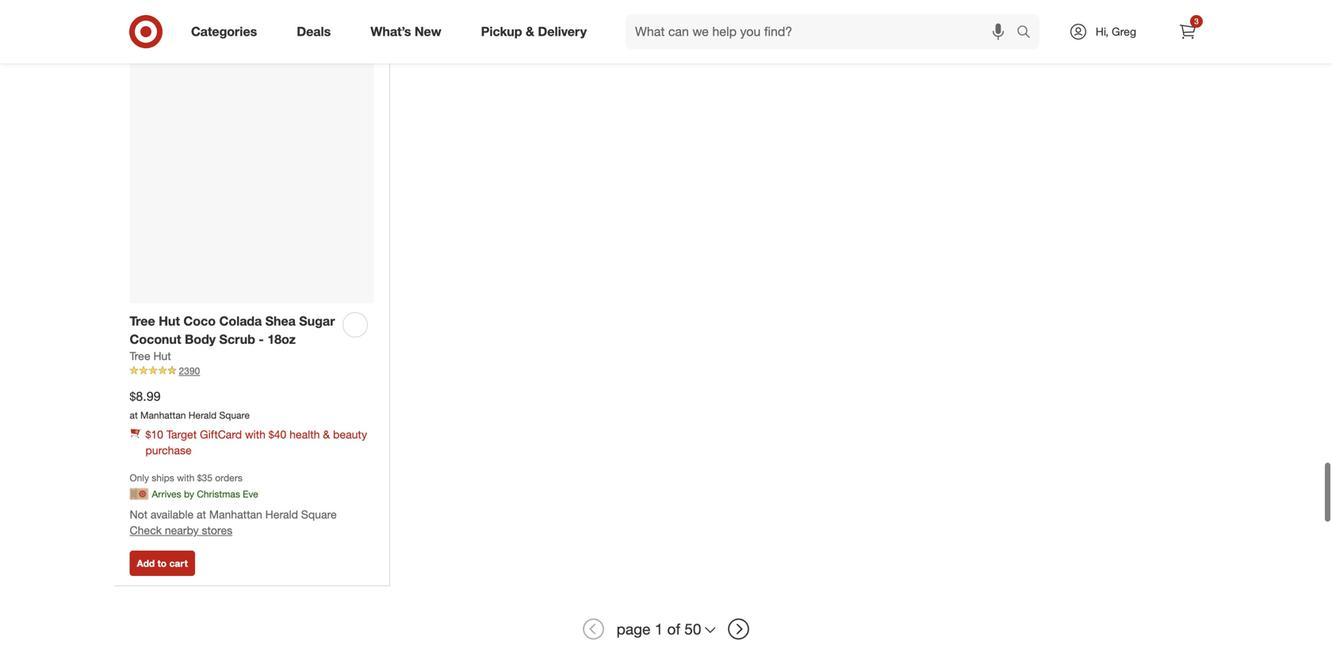 Task type: describe. For each thing, give the bounding box(es) containing it.
hut for tree hut
[[154, 347, 171, 361]]

2390 link
[[130, 362, 374, 376]]

search
[[1010, 25, 1048, 41]]

herald inside $8.99 at manhattan herald square
[[189, 407, 217, 419]]

$10
[[146, 426, 163, 439]]

not
[[130, 506, 148, 520]]

3
[[1195, 16, 1199, 26]]

delivery
[[538, 24, 587, 39]]

manhattan inside $8.99 at manhattan herald square
[[140, 407, 186, 419]]

colada
[[219, 311, 262, 327]]

$8.99
[[130, 387, 161, 402]]

arrives by christmas eve
[[152, 486, 258, 498]]

coco
[[184, 311, 216, 327]]

What can we help you find? suggestions appear below search field
[[626, 14, 1021, 49]]

$40
[[269, 426, 287, 439]]

available
[[151, 506, 194, 520]]

$10 target giftcard with $40 health & beauty purchase
[[146, 426, 367, 455]]

$35
[[197, 470, 213, 482]]

tree hut
[[130, 347, 171, 361]]

what's new
[[371, 24, 442, 39]]

what's
[[371, 24, 411, 39]]

at inside not available at manhattan herald square check nearby stores
[[197, 506, 206, 520]]

tree for tree hut coco colada shea sugar coconut body scrub - 18oz
[[130, 311, 155, 327]]

tree hut link
[[130, 346, 171, 362]]

scrub
[[219, 329, 255, 345]]

18oz
[[268, 329, 296, 345]]

search button
[[1010, 14, 1048, 52]]

check
[[130, 522, 162, 536]]

christmas
[[197, 486, 240, 498]]

greg
[[1112, 25, 1137, 38]]

page 1 of 50 button
[[610, 610, 723, 645]]

2390
[[179, 363, 200, 375]]

orders
[[215, 470, 243, 482]]

ships
[[152, 470, 174, 482]]

3 link
[[1171, 14, 1206, 49]]

categories
[[191, 24, 257, 39]]

1
[[655, 618, 663, 637]]

by
[[184, 486, 194, 498]]

deals link
[[283, 14, 351, 49]]

square inside not available at manhattan herald square check nearby stores
[[301, 506, 337, 520]]

tree hut coco colada shea sugar coconut body scrub - 18oz link
[[130, 310, 337, 346]]

tree for tree hut
[[130, 347, 150, 361]]



Task type: vqa. For each thing, say whether or not it's contained in the screenshot.
$8.99
yes



Task type: locate. For each thing, give the bounding box(es) containing it.
hut inside tree hut coco colada shea sugar coconut body scrub - 18oz
[[159, 311, 180, 327]]

beauty
[[333, 426, 367, 439]]

add to cart
[[137, 12, 188, 24], [689, 12, 740, 24], [965, 12, 1016, 24], [137, 556, 188, 568]]

check nearby stores button
[[130, 521, 233, 537]]

at down arrives by christmas eve on the bottom
[[197, 506, 206, 520]]

1 tree from the top
[[130, 311, 155, 327]]

0 vertical spatial herald
[[189, 407, 217, 419]]

0 vertical spatial &
[[526, 24, 535, 39]]

hut up 'coconut'
[[159, 311, 180, 327]]

new
[[415, 24, 442, 39]]

1 vertical spatial manhattan
[[209, 506, 262, 520]]

with inside $10 target giftcard with $40 health & beauty purchase
[[245, 426, 266, 439]]

giftcard
[[200, 426, 242, 439]]

tree inside tree hut link
[[130, 347, 150, 361]]

sugar
[[299, 311, 335, 327]]

stores
[[202, 522, 233, 536]]

0 horizontal spatial &
[[323, 426, 330, 439]]

2 tree from the top
[[130, 347, 150, 361]]

pickup
[[481, 24, 522, 39]]

0 vertical spatial tree
[[130, 311, 155, 327]]

nearby
[[165, 522, 199, 536]]

1 horizontal spatial at
[[197, 506, 206, 520]]

0 vertical spatial with
[[245, 426, 266, 439]]

1 vertical spatial square
[[301, 506, 337, 520]]

hut for tree hut coco colada shea sugar coconut body scrub - 18oz
[[159, 311, 180, 327]]

1 horizontal spatial manhattan
[[209, 506, 262, 520]]

hi,
[[1096, 25, 1109, 38]]

pickup & delivery link
[[468, 14, 607, 49]]

herald
[[189, 407, 217, 419], [266, 506, 298, 520]]

& inside $10 target giftcard with $40 health & beauty purchase
[[323, 426, 330, 439]]

at down $8.99
[[130, 407, 138, 419]]

shea
[[265, 311, 296, 327]]

1 vertical spatial hut
[[154, 347, 171, 361]]

0 horizontal spatial manhattan
[[140, 407, 186, 419]]

1 vertical spatial herald
[[266, 506, 298, 520]]

arrives
[[152, 486, 181, 498]]

what's new link
[[357, 14, 461, 49]]

1 vertical spatial at
[[197, 506, 206, 520]]

only
[[130, 470, 149, 482]]

& right pickup
[[526, 24, 535, 39]]

coconut
[[130, 329, 181, 345]]

& right health
[[323, 426, 330, 439]]

& inside pickup & delivery link
[[526, 24, 535, 39]]

1 horizontal spatial &
[[526, 24, 535, 39]]

page
[[617, 618, 651, 637]]

health
[[290, 426, 320, 439]]

&
[[526, 24, 535, 39], [323, 426, 330, 439]]

0 vertical spatial manhattan
[[140, 407, 186, 419]]

body
[[185, 329, 216, 345]]

tree
[[130, 311, 155, 327], [130, 347, 150, 361]]

1 horizontal spatial with
[[245, 426, 266, 439]]

hi, greg
[[1096, 25, 1137, 38]]

square inside $8.99 at manhattan herald square
[[219, 407, 250, 419]]

not available at manhattan herald square check nearby stores
[[130, 506, 337, 536]]

cart
[[169, 12, 188, 24], [722, 12, 740, 24], [998, 12, 1016, 24], [169, 556, 188, 568]]

hut
[[159, 311, 180, 327], [154, 347, 171, 361]]

0 horizontal spatial herald
[[189, 407, 217, 419]]

tree hut coco colada shea sugar coconut body scrub - 18oz
[[130, 311, 335, 345]]

with
[[245, 426, 266, 439], [177, 470, 195, 482]]

0 horizontal spatial at
[[130, 407, 138, 419]]

0 horizontal spatial square
[[219, 407, 250, 419]]

square
[[219, 407, 250, 419], [301, 506, 337, 520]]

to
[[158, 12, 167, 24], [710, 12, 719, 24], [986, 12, 995, 24], [158, 556, 167, 568]]

0 vertical spatial at
[[130, 407, 138, 419]]

0 vertical spatial square
[[219, 407, 250, 419]]

add to cart button
[[130, 5, 195, 31], [682, 5, 747, 31], [958, 5, 1023, 31], [130, 549, 195, 574]]

1 vertical spatial &
[[323, 426, 330, 439]]

with up 'by'
[[177, 470, 195, 482]]

tree inside tree hut coco colada shea sugar coconut body scrub - 18oz
[[130, 311, 155, 327]]

0 horizontal spatial with
[[177, 470, 195, 482]]

categories link
[[178, 14, 277, 49]]

only ships with $35 orders
[[130, 470, 243, 482]]

deals
[[297, 24, 331, 39]]

at
[[130, 407, 138, 419], [197, 506, 206, 520]]

1 vertical spatial tree
[[130, 347, 150, 361]]

tree up 'coconut'
[[130, 311, 155, 327]]

seasonal shipping icon image
[[130, 483, 149, 502]]

-
[[259, 329, 264, 345]]

manhattan inside not available at manhattan herald square check nearby stores
[[209, 506, 262, 520]]

$8.99 at manhattan herald square
[[130, 387, 250, 419]]

of
[[668, 618, 681, 637]]

1 vertical spatial with
[[177, 470, 195, 482]]

herald inside not available at manhattan herald square check nearby stores
[[266, 506, 298, 520]]

page 1 of 50
[[617, 618, 702, 637]]

manhattan up the stores
[[209, 506, 262, 520]]

1 horizontal spatial herald
[[266, 506, 298, 520]]

add
[[137, 12, 155, 24], [689, 12, 707, 24], [965, 12, 983, 24], [137, 556, 155, 568]]

0 vertical spatial hut
[[159, 311, 180, 327]]

50
[[685, 618, 702, 637]]

manhattan
[[140, 407, 186, 419], [209, 506, 262, 520]]

1 horizontal spatial square
[[301, 506, 337, 520]]

hut down 'coconut'
[[154, 347, 171, 361]]

manhattan up $10
[[140, 407, 186, 419]]

target
[[166, 426, 197, 439]]

with left the $40
[[245, 426, 266, 439]]

eve
[[243, 486, 258, 498]]

pickup & delivery
[[481, 24, 587, 39]]

at inside $8.99 at manhattan herald square
[[130, 407, 138, 419]]

purchase
[[146, 441, 192, 455]]

tree down 'coconut'
[[130, 347, 150, 361]]



